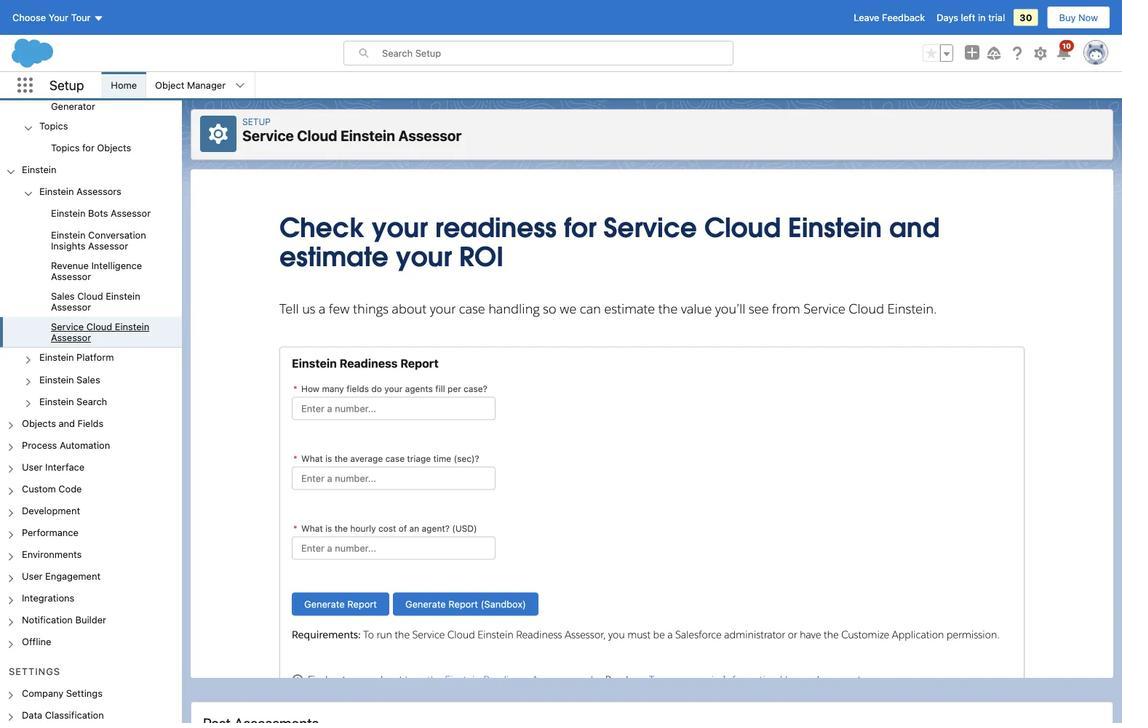 Task type: describe. For each thing, give the bounding box(es) containing it.
sales cloud einstein assessor
[[51, 291, 140, 313]]

30
[[1020, 12, 1033, 23]]

code
[[59, 484, 82, 495]]

notification builder
[[22, 615, 106, 626]]

platform
[[77, 352, 114, 363]]

revenue intelligence assessor
[[51, 260, 142, 282]]

left
[[962, 12, 976, 23]]

cloud for sales cloud einstein assessor
[[77, 291, 103, 302]]

data classification link
[[22, 710, 104, 723]]

data classification
[[22, 710, 104, 721]]

conversation
[[88, 230, 146, 241]]

user engagement link
[[22, 571, 101, 584]]

objects inside 'topics' tree item
[[97, 142, 131, 153]]

choose your tour button
[[12, 6, 104, 29]]

setup link
[[242, 117, 271, 127]]

einstein search link
[[39, 396, 107, 409]]

search
[[77, 396, 107, 407]]

company settings link
[[22, 688, 103, 701]]

integrations link
[[22, 593, 74, 606]]

service cloud einstein assessor link
[[51, 322, 182, 343]]

einstein assessors tree item
[[0, 182, 182, 348]]

home
[[111, 80, 137, 91]]

service cloud einstein assessor
[[51, 322, 149, 343]]

setup service cloud einstein assessor
[[242, 117, 462, 144]]

days left in trial
[[937, 12, 1006, 23]]

development
[[22, 506, 80, 516]]

einstein for einstein conversation insights assessor
[[51, 230, 86, 241]]

performance
[[22, 527, 79, 538]]

custom code
[[22, 484, 82, 495]]

custom code link
[[22, 484, 82, 497]]

integrations
[[22, 593, 74, 604]]

setup for setup
[[50, 77, 84, 93]]

10
[[1063, 42, 1072, 50]]

notification builder link
[[22, 615, 106, 628]]

objects and fields
[[22, 418, 104, 429]]

for
[[82, 142, 95, 153]]

environments
[[22, 549, 82, 560]]

einstein inside sales cloud einstein assessor
[[106, 291, 140, 302]]

einstein inside service cloud einstein assessor
[[115, 322, 149, 333]]

service cloud einstein assessor tree item
[[0, 317, 182, 348]]

trial
[[989, 12, 1006, 23]]

buy
[[1060, 12, 1077, 23]]

service inside setup service cloud einstein assessor
[[242, 127, 294, 144]]

einstein bots assessor link
[[51, 208, 151, 221]]

feedback
[[883, 12, 926, 23]]

0 vertical spatial settings
[[9, 666, 60, 677]]

einstein for einstein platform
[[39, 352, 74, 363]]

einstein assessors link
[[39, 186, 121, 199]]

user for user engagement
[[22, 571, 43, 582]]

bots
[[88, 208, 108, 219]]

topics for objects
[[51, 142, 131, 153]]

object manager
[[155, 80, 226, 91]]

days
[[937, 12, 959, 23]]

web-
[[51, 90, 75, 101]]

fields
[[78, 418, 104, 429]]

now
[[1079, 12, 1099, 23]]

leave feedback link
[[854, 12, 926, 23]]

cloud inside setup service cloud einstein assessor
[[297, 127, 338, 144]]

user for user interface
[[22, 462, 43, 473]]

einstein for einstein assessors
[[39, 186, 74, 197]]

your
[[49, 12, 68, 23]]

process automation
[[22, 440, 110, 451]]

1 vertical spatial objects
[[22, 418, 56, 429]]

interface
[[45, 462, 85, 473]]

to-
[[75, 90, 88, 101]]

choose
[[12, 12, 46, 23]]

object
[[155, 80, 185, 91]]

classification
[[45, 710, 104, 721]]

in
[[979, 12, 986, 23]]

topics link
[[39, 120, 68, 134]]

topics for topics for objects
[[51, 142, 80, 153]]

einstein platform link
[[39, 352, 114, 365]]

user interface
[[22, 462, 85, 473]]

intelligence
[[91, 260, 142, 271]]

user engagement
[[22, 571, 101, 582]]

environments link
[[22, 549, 82, 562]]

group containing einstein bots assessor
[[0, 204, 182, 348]]

assessors
[[77, 186, 121, 197]]

notification
[[22, 615, 73, 626]]

cloud for service cloud einstein assessor
[[86, 322, 112, 333]]



Task type: locate. For each thing, give the bounding box(es) containing it.
buy now button
[[1047, 6, 1111, 29]]

2 vertical spatial cloud
[[86, 322, 112, 333]]

einstein
[[341, 127, 395, 144], [22, 164, 56, 175], [39, 186, 74, 197], [51, 208, 86, 219], [51, 230, 86, 241], [106, 291, 140, 302], [115, 322, 149, 333], [39, 352, 74, 363], [39, 374, 74, 385], [39, 396, 74, 407]]

einstein for einstein sales
[[39, 374, 74, 385]]

Search Setup text field
[[382, 42, 733, 65]]

setup
[[50, 77, 84, 93], [242, 117, 271, 127]]

assessor
[[399, 127, 462, 144], [111, 208, 151, 219], [88, 241, 128, 252], [51, 271, 91, 282], [51, 302, 91, 313], [51, 333, 91, 343]]

web-to-case html generator
[[51, 90, 139, 112]]

0 vertical spatial user
[[22, 462, 43, 473]]

company
[[22, 688, 64, 699]]

1 horizontal spatial service
[[242, 127, 294, 144]]

setup for setup service cloud einstein assessor
[[242, 117, 271, 127]]

offline
[[22, 637, 51, 648]]

10 button
[[1056, 40, 1075, 62]]

0 vertical spatial sales
[[51, 291, 75, 302]]

user
[[22, 462, 43, 473], [22, 571, 43, 582]]

0 vertical spatial cloud
[[297, 127, 338, 144]]

einstein bots assessor
[[51, 208, 151, 219]]

process
[[22, 440, 57, 451]]

group containing web-to-case html generator
[[0, 0, 182, 160]]

case
[[88, 90, 110, 101]]

sales inside sales cloud einstein assessor
[[51, 291, 75, 302]]

topics for topics link
[[39, 120, 68, 131]]

builder
[[75, 615, 106, 626]]

offline link
[[22, 637, 51, 650]]

0 horizontal spatial service
[[51, 322, 84, 333]]

einstein conversation insights assessor
[[51, 230, 146, 252]]

0 vertical spatial setup
[[50, 77, 84, 93]]

0 horizontal spatial objects
[[22, 418, 56, 429]]

einstein assessors
[[39, 186, 121, 197]]

topics tree item
[[0, 116, 182, 160]]

einstein inside einstein conversation insights assessor
[[51, 230, 86, 241]]

assessor inside service cloud einstein assessor
[[51, 333, 91, 343]]

assessor inside setup service cloud einstein assessor
[[399, 127, 462, 144]]

0 horizontal spatial settings
[[9, 666, 60, 677]]

assessor inside sales cloud einstein assessor
[[51, 302, 91, 313]]

2 user from the top
[[22, 571, 43, 582]]

revenue
[[51, 260, 89, 271]]

sales down 'revenue'
[[51, 291, 75, 302]]

1 horizontal spatial objects
[[97, 142, 131, 153]]

data
[[22, 710, 42, 721]]

insights
[[51, 241, 86, 252]]

einstein tree item
[[0, 160, 182, 414]]

leave
[[854, 12, 880, 23]]

development link
[[22, 506, 80, 519]]

sales
[[51, 291, 75, 302], [77, 374, 100, 385]]

process automation link
[[22, 440, 110, 453]]

settings
[[9, 666, 60, 677], [66, 688, 103, 699]]

1 vertical spatial user
[[22, 571, 43, 582]]

1 horizontal spatial settings
[[66, 688, 103, 699]]

1 horizontal spatial setup
[[242, 117, 271, 127]]

1 vertical spatial service
[[51, 322, 84, 333]]

topics
[[39, 120, 68, 131], [51, 142, 80, 153]]

sales cloud einstein assessor link
[[51, 291, 182, 313]]

1 vertical spatial setup
[[242, 117, 271, 127]]

custom
[[22, 484, 56, 495]]

einstein sales
[[39, 374, 100, 385]]

engagement
[[45, 571, 101, 582]]

1 vertical spatial sales
[[77, 374, 100, 385]]

automation
[[60, 440, 110, 451]]

settings up company
[[9, 666, 60, 677]]

objects up process
[[22, 418, 56, 429]]

performance link
[[22, 527, 79, 541]]

topics down generator
[[39, 120, 68, 131]]

user up custom
[[22, 462, 43, 473]]

manager
[[187, 80, 226, 91]]

group containing einstein assessors
[[0, 182, 182, 414]]

1 vertical spatial topics
[[51, 142, 80, 153]]

einstein conversation insights assessor link
[[51, 230, 182, 252]]

einstein for einstein link
[[22, 164, 56, 175]]

sales up search
[[77, 374, 100, 385]]

cloud inside service cloud einstein assessor
[[86, 322, 112, 333]]

user up integrations
[[22, 571, 43, 582]]

0 vertical spatial service
[[242, 127, 294, 144]]

setup inside setup service cloud einstein assessor
[[242, 117, 271, 127]]

0 vertical spatial topics
[[39, 120, 68, 131]]

group
[[0, 0, 182, 160], [923, 44, 954, 62], [0, 182, 182, 414], [0, 204, 182, 348]]

assessor inside einstein conversation insights assessor
[[88, 241, 128, 252]]

service down setup link at left top
[[242, 127, 294, 144]]

0 horizontal spatial setup
[[50, 77, 84, 93]]

service up einstein platform
[[51, 322, 84, 333]]

home link
[[102, 72, 146, 98]]

web-to-case html generator link
[[51, 90, 182, 112]]

einstein search
[[39, 396, 107, 407]]

user interface link
[[22, 462, 85, 475]]

0 vertical spatial objects
[[97, 142, 131, 153]]

objects right for
[[97, 142, 131, 153]]

user inside user interface link
[[22, 462, 43, 473]]

revenue intelligence assessor link
[[51, 260, 182, 282]]

1 vertical spatial cloud
[[77, 291, 103, 302]]

einstein link
[[22, 164, 56, 177]]

service inside service cloud einstein assessor
[[51, 322, 84, 333]]

object manager link
[[146, 72, 235, 98]]

company settings
[[22, 688, 103, 699]]

buy now
[[1060, 12, 1099, 23]]

einstein for einstein search
[[39, 396, 74, 407]]

cloud inside sales cloud einstein assessor
[[77, 291, 103, 302]]

1 vertical spatial settings
[[66, 688, 103, 699]]

einstein sales link
[[39, 374, 100, 387]]

objects and fields link
[[22, 418, 104, 431]]

1 user from the top
[[22, 462, 43, 473]]

html
[[113, 90, 139, 101]]

tour
[[71, 12, 91, 23]]

user inside user engagement 'link'
[[22, 571, 43, 582]]

generator
[[51, 101, 95, 112]]

objects
[[97, 142, 131, 153], [22, 418, 56, 429]]

einstein platform
[[39, 352, 114, 363]]

einstein for einstein bots assessor
[[51, 208, 86, 219]]

topics left for
[[51, 142, 80, 153]]

1 horizontal spatial sales
[[77, 374, 100, 385]]

0 horizontal spatial sales
[[51, 291, 75, 302]]

settings up classification
[[66, 688, 103, 699]]

assessor inside revenue intelligence assessor
[[51, 271, 91, 282]]

leave feedback
[[854, 12, 926, 23]]

topics for objects link
[[51, 142, 131, 155]]

and
[[59, 418, 75, 429]]

einstein inside setup service cloud einstein assessor
[[341, 127, 395, 144]]



Task type: vqa. For each thing, say whether or not it's contained in the screenshot.
the bottom Chatter
no



